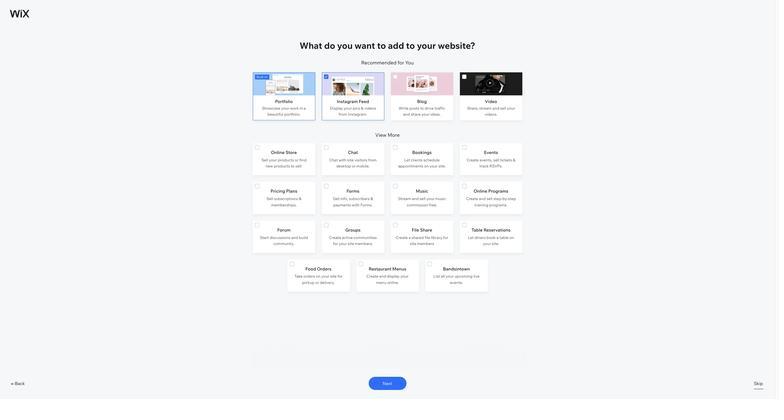 Task type: locate. For each thing, give the bounding box(es) containing it.
to inside blog write posts to drive traffic and share your ideas.
[[420, 106, 424, 111]]

←back
[[11, 381, 25, 386]]

what
[[300, 40, 322, 51]]

a right in at the left
[[304, 106, 306, 111]]

1 horizontal spatial with
[[352, 202, 360, 207]]

and inside online programs create and sell step-by-step training programs.
[[479, 196, 486, 201]]

blog list item
[[391, 72, 453, 120]]

and inside music stream and sell your music commission free.
[[412, 196, 419, 201]]

online programs list item
[[460, 182, 522, 214]]

to right add
[[406, 40, 415, 51]]

2 vertical spatial or
[[315, 280, 319, 285]]

online up training
[[474, 188, 487, 194]]

list containing portfolio
[[249, 69, 526, 124]]

site. down the schedule
[[439, 164, 446, 169]]

communities
[[354, 235, 377, 240]]

site inside groups create active communities for your site members.
[[348, 241, 354, 246]]

with
[[339, 157, 346, 162], [352, 202, 360, 207]]

step
[[508, 196, 516, 201]]

programs
[[488, 188, 509, 194]]

create left active on the left of page
[[329, 235, 341, 240]]

create inside online programs create and sell step-by-step training programs.
[[466, 196, 478, 201]]

& right subscriptions
[[299, 196, 302, 201]]

1 vertical spatial on
[[510, 235, 514, 240]]

1 list from the top
[[249, 69, 526, 124]]

a inside the table reservations let diners book a table on your site.
[[497, 235, 499, 240]]

pricing plans sell subscriptions & memberships.
[[267, 188, 302, 207]]

built-
[[257, 75, 265, 79]]

0 vertical spatial chat
[[348, 150, 358, 155]]

0 horizontal spatial on
[[316, 274, 321, 279]]

online inside online programs create and sell step-by-step training programs.
[[474, 188, 487, 194]]

your inside the table reservations let diners book a table on your site.
[[483, 241, 491, 246]]

1 vertical spatial from
[[368, 157, 377, 162]]

community.
[[274, 241, 294, 246]]

and for video
[[493, 106, 499, 111]]

1 horizontal spatial site.
[[492, 241, 499, 246]]

1 horizontal spatial online
[[474, 188, 487, 194]]

create up menu at the bottom
[[367, 274, 379, 279]]

products right new
[[274, 164, 290, 169]]

products down store
[[278, 157, 294, 162]]

payments
[[333, 202, 351, 207]]

0 horizontal spatial from
[[339, 112, 347, 117]]

instagram
[[337, 99, 358, 104]]

online for online programs
[[474, 188, 487, 194]]

what do you want to add to your website?
[[300, 40, 476, 51]]

with down subscribers
[[352, 202, 360, 207]]

0 horizontal spatial let
[[404, 157, 410, 162]]

a left shared
[[409, 235, 411, 240]]

site.
[[439, 164, 446, 169], [492, 241, 499, 246]]

a right book in the bottom right of the page
[[497, 235, 499, 240]]

let inside the bookings let clients schedule appointments on your site.
[[404, 157, 410, 162]]

let left diners
[[468, 235, 474, 240]]

table reservations list item
[[460, 221, 522, 253]]

sell inside music stream and sell your music commission free.
[[420, 196, 426, 201]]

chat up visitors
[[348, 150, 358, 155]]

&
[[361, 106, 364, 111], [513, 157, 516, 162], [299, 196, 302, 201], [371, 196, 373, 201]]

1 horizontal spatial or
[[315, 280, 319, 285]]

sell inside the 'online store sell your products or find new products to sell.'
[[262, 157, 268, 162]]

bookings let clients schedule appointments on your site.
[[398, 150, 446, 169]]

pricing plans list item
[[253, 182, 315, 214]]

on inside the table reservations let diners book a table on your site.
[[510, 235, 514, 240]]

online left store
[[271, 150, 285, 155]]

and left build
[[291, 235, 298, 240]]

sell up new
[[262, 157, 268, 162]]

appointments
[[398, 164, 424, 169]]

create inside the restaurant menus create and display your menu online.
[[367, 274, 379, 279]]

1 vertical spatial or
[[352, 164, 356, 169]]

create up training
[[466, 196, 478, 201]]

1 vertical spatial sell
[[267, 196, 273, 201]]

create
[[467, 157, 479, 162], [466, 196, 478, 201], [329, 235, 341, 240], [396, 235, 408, 240], [367, 274, 379, 279]]

next button
[[369, 377, 407, 390]]

chat list item
[[322, 143, 384, 175]]

in
[[300, 106, 303, 111]]

0 horizontal spatial online
[[271, 150, 285, 155]]

create inside file share create a shared file library for site members
[[396, 235, 408, 240]]

online inside the 'online store sell your products or find new products to sell.'
[[271, 150, 285, 155]]

restaurant menus create and display your menu online.
[[367, 266, 409, 285]]

file
[[412, 227, 419, 233]]

sell down music
[[420, 196, 426, 201]]

for inside food orders take orders on your site for pickup or delivery.
[[338, 274, 343, 279]]

and down write
[[403, 112, 410, 117]]

or right pickup
[[315, 280, 319, 285]]

1 vertical spatial products
[[274, 164, 290, 169]]

your inside the bookings let clients schedule appointments on your site.
[[430, 164, 438, 169]]

online.
[[387, 280, 399, 285]]

your inside blog write posts to drive traffic and share your ideas.
[[422, 112, 430, 117]]

online programs create and sell step-by-step training programs.
[[466, 188, 516, 207]]

& inside pricing plans sell subscriptions & memberships.
[[299, 196, 302, 201]]

bandsintown
[[443, 266, 470, 271]]

list containing online store
[[249, 140, 526, 295]]

1 vertical spatial online
[[474, 188, 487, 194]]

sell left step-
[[487, 196, 493, 201]]

on down the schedule
[[424, 164, 429, 169]]

let up appointments
[[404, 157, 410, 162]]

sell inside online programs create and sell step-by-step training programs.
[[487, 196, 493, 201]]

instagram.
[[348, 112, 367, 117]]

2 horizontal spatial a
[[497, 235, 499, 240]]

create left "events,"
[[467, 157, 479, 162]]

0 vertical spatial products
[[278, 157, 294, 162]]

create for file share
[[396, 235, 408, 240]]

from down display on the left top of the page
[[339, 112, 347, 117]]

1 vertical spatial with
[[352, 202, 360, 207]]

forms.
[[361, 202, 373, 207]]

2 vertical spatial on
[[316, 274, 321, 279]]

1 horizontal spatial from
[[368, 157, 377, 162]]

list
[[249, 69, 526, 124], [249, 140, 526, 295]]

a inside portfolio showcase your work in a beautiful portfolio.
[[304, 106, 306, 111]]

a for portfolio
[[304, 106, 306, 111]]

plans
[[286, 188, 297, 194]]

traffic
[[435, 106, 445, 111]]

2 horizontal spatial on
[[510, 235, 514, 240]]

sell down 'pricing'
[[267, 196, 273, 201]]

sell up the rsvps.
[[493, 157, 499, 162]]

0 vertical spatial or
[[295, 157, 299, 162]]

0 horizontal spatial with
[[339, 157, 346, 162]]

site inside chat chat with site visitors from desktop or mobile.
[[347, 157, 354, 162]]

2 list from the top
[[249, 140, 526, 295]]

& right tickets
[[513, 157, 516, 162]]

clients
[[411, 157, 423, 162]]

groups
[[345, 227, 361, 233]]

site down active on the left of page
[[348, 241, 354, 246]]

2 horizontal spatial or
[[352, 164, 356, 169]]

and
[[493, 106, 499, 111], [403, 112, 410, 117], [412, 196, 419, 201], [479, 196, 486, 201], [291, 235, 298, 240], [379, 274, 386, 279]]

and up commission
[[412, 196, 419, 201]]

chat up desktop
[[329, 157, 338, 162]]

on right table
[[510, 235, 514, 240]]

and inside the restaurant menus create and display your menu online.
[[379, 274, 386, 279]]

your inside bandsintown list all your upcoming live events.
[[446, 274, 454, 279]]

create inside events create events, sell tickets & track rsvps.
[[467, 157, 479, 162]]

site down shared
[[410, 241, 416, 246]]

to left sell.
[[291, 164, 295, 169]]

0 horizontal spatial a
[[304, 106, 306, 111]]

and up training
[[479, 196, 486, 201]]

free.
[[429, 202, 437, 207]]

and up menu at the bottom
[[379, 274, 386, 279]]

commission
[[407, 202, 428, 207]]

1 vertical spatial site.
[[492, 241, 499, 246]]

website?
[[438, 40, 476, 51]]

on inside food orders take orders on your site for pickup or delivery.
[[316, 274, 321, 279]]

recommended
[[361, 60, 397, 66]]

music stream and sell your music commission free.
[[398, 188, 446, 207]]

stream
[[479, 106, 492, 111]]

feed
[[359, 99, 369, 104]]

pickup
[[302, 280, 314, 285]]

skip
[[754, 381, 763, 386]]

instagram feed list item
[[322, 72, 384, 120]]

0 horizontal spatial or
[[295, 157, 299, 162]]

0 horizontal spatial chat
[[329, 157, 338, 162]]

1 horizontal spatial let
[[468, 235, 474, 240]]

file share create a shared file library for site members
[[396, 227, 448, 246]]

0 vertical spatial on
[[424, 164, 429, 169]]

upcoming
[[455, 274, 473, 279]]

to inside the 'online store sell your products or find new products to sell.'
[[291, 164, 295, 169]]

diners
[[475, 235, 486, 240]]

subscriptions
[[274, 196, 298, 201]]

online
[[271, 150, 285, 155], [474, 188, 487, 194]]

and up videos. on the top of page
[[493, 106, 499, 111]]

your inside music stream and sell your music commission free.
[[427, 196, 435, 201]]

1 horizontal spatial on
[[424, 164, 429, 169]]

or left mobile.
[[352, 164, 356, 169]]

let
[[404, 157, 410, 162], [468, 235, 474, 240]]

sell for online
[[262, 157, 268, 162]]

0 horizontal spatial site.
[[439, 164, 446, 169]]

by-
[[503, 196, 508, 201]]

0 vertical spatial list
[[249, 69, 526, 124]]

with up desktop
[[339, 157, 346, 162]]

video
[[485, 99, 497, 104]]

view
[[375, 132, 387, 138]]

portfolio list item
[[253, 72, 315, 120]]

1 vertical spatial let
[[468, 235, 474, 240]]

with inside forms get info, subscribers & payments with forms.
[[352, 202, 360, 207]]

& right pics
[[361, 106, 364, 111]]

0 vertical spatial online
[[271, 150, 285, 155]]

or inside the 'online store sell your products or find new products to sell.'
[[295, 157, 299, 162]]

1 vertical spatial list
[[249, 140, 526, 295]]

site
[[347, 157, 354, 162], [348, 241, 354, 246], [410, 241, 416, 246], [330, 274, 337, 279]]

from inside chat chat with site visitors from desktop or mobile.
[[368, 157, 377, 162]]

on inside the bookings let clients schedule appointments on your site.
[[424, 164, 429, 169]]

track
[[480, 164, 489, 169]]

sell.
[[296, 164, 302, 169]]

your inside video share, stream and sell your videos.
[[507, 106, 515, 111]]

or left find
[[295, 157, 299, 162]]

& inside events create events, sell tickets & track rsvps.
[[513, 157, 516, 162]]

on right orders
[[316, 274, 321, 279]]

more
[[388, 132, 400, 138]]

subscribers
[[349, 196, 370, 201]]

your inside portfolio showcase your work in a beautiful portfolio.
[[281, 106, 289, 111]]

or
[[295, 157, 299, 162], [352, 164, 356, 169], [315, 280, 319, 285]]

create left shared
[[396, 235, 408, 240]]

from up mobile.
[[368, 157, 377, 162]]

chat
[[348, 150, 358, 155], [329, 157, 338, 162]]

online for online store
[[271, 150, 285, 155]]

site. down book in the bottom right of the page
[[492, 241, 499, 246]]

and inside video share, stream and sell your videos.
[[493, 106, 499, 111]]

video list item
[[460, 72, 522, 120]]

& up 'forms.'
[[371, 196, 373, 201]]

and inside blog write posts to drive traffic and share your ideas.
[[403, 112, 410, 117]]

wix image
[[10, 10, 29, 18], [10, 10, 29, 18]]

forms get info, subscribers & payments with forms.
[[333, 188, 373, 207]]

site up desktop
[[347, 157, 354, 162]]

sell right stream
[[500, 106, 506, 111]]

music list item
[[391, 182, 453, 214]]

forum list item
[[253, 221, 315, 253]]

members.
[[355, 241, 373, 246]]

orders
[[317, 266, 332, 271]]

to down blog
[[420, 106, 424, 111]]

0 vertical spatial with
[[339, 157, 346, 162]]

with inside chat chat with site visitors from desktop or mobile.
[[339, 157, 346, 162]]

0 vertical spatial let
[[404, 157, 410, 162]]

share
[[411, 112, 421, 117]]

site up 'delivery.'
[[330, 274, 337, 279]]

events,
[[480, 157, 493, 162]]

0 vertical spatial sell
[[262, 157, 268, 162]]

and inside forum start discussions and build community.
[[291, 235, 298, 240]]

you
[[405, 60, 414, 66]]

bandsintown list item
[[425, 259, 488, 292]]

sell inside pricing plans sell subscriptions & memberships.
[[267, 196, 273, 201]]

0 vertical spatial from
[[339, 112, 347, 117]]

products
[[278, 157, 294, 162], [274, 164, 290, 169]]

1 horizontal spatial a
[[409, 235, 411, 240]]

1 vertical spatial chat
[[329, 157, 338, 162]]

your inside the restaurant menus create and display your menu online.
[[401, 274, 409, 279]]

0 vertical spatial site.
[[439, 164, 446, 169]]

memberships.
[[271, 202, 297, 207]]



Task type: describe. For each thing, give the bounding box(es) containing it.
members
[[417, 241, 434, 246]]

create for restaurant menus
[[367, 274, 379, 279]]

want
[[355, 40, 375, 51]]

site inside file share create a shared file library for site members
[[410, 241, 416, 246]]

list
[[434, 274, 440, 279]]

visitors
[[355, 157, 367, 162]]

schedule
[[424, 157, 440, 162]]

blog
[[417, 99, 427, 104]]

portfolio
[[275, 99, 293, 104]]

sell inside video share, stream and sell your videos.
[[500, 106, 506, 111]]

you
[[337, 40, 353, 51]]

and for restaurant menus
[[379, 274, 386, 279]]

skip button
[[754, 378, 764, 389]]

a inside file share create a shared file library for site members
[[409, 235, 411, 240]]

food orders list item
[[287, 259, 350, 292]]

sell for pricing
[[267, 196, 273, 201]]

groups list item
[[322, 221, 384, 253]]

forms
[[347, 188, 360, 194]]

for inside groups create active communities for your site members.
[[333, 241, 338, 246]]

table reservations let diners book a table on your site.
[[468, 227, 514, 246]]

videos
[[364, 106, 376, 111]]

discussions
[[270, 235, 291, 240]]

videos.
[[485, 112, 498, 117]]

create inside groups create active communities for your site members.
[[329, 235, 341, 240]]

view more
[[375, 132, 400, 138]]

a for table
[[497, 235, 499, 240]]

start
[[260, 235, 269, 240]]

menus
[[393, 266, 406, 271]]

programs.
[[489, 202, 508, 207]]

1 horizontal spatial chat
[[348, 150, 358, 155]]

share
[[420, 227, 432, 233]]

in
[[265, 75, 268, 79]]

site. inside the table reservations let diners book a table on your site.
[[492, 241, 499, 246]]

next
[[383, 381, 392, 386]]

showcase
[[262, 106, 280, 111]]

video share, stream and sell your videos.
[[467, 99, 515, 117]]

or inside food orders take orders on your site for pickup or delivery.
[[315, 280, 319, 285]]

bookings
[[412, 150, 432, 155]]

your inside the instagram feed display your pics & videos from instagram.
[[344, 106, 352, 111]]

restaurant
[[369, 266, 392, 271]]

instagram feed display your pics & videos from instagram.
[[330, 99, 376, 117]]

forms list item
[[322, 182, 384, 214]]

get
[[333, 196, 340, 201]]

take
[[295, 274, 303, 279]]

stream
[[398, 196, 411, 201]]

file
[[425, 235, 430, 240]]

←back button
[[7, 378, 50, 389]]

& inside forms get info, subscribers & payments with forms.
[[371, 196, 373, 201]]

share,
[[467, 106, 479, 111]]

your inside the 'online store sell your products or find new products to sell.'
[[269, 157, 277, 162]]

live
[[474, 274, 480, 279]]

events create events, sell tickets & track rsvps.
[[467, 150, 516, 169]]

your inside food orders take orders on your site for pickup or delivery.
[[321, 274, 329, 279]]

build
[[299, 235, 308, 240]]

music
[[435, 196, 446, 201]]

and for forum
[[291, 235, 298, 240]]

built-in
[[257, 75, 268, 79]]

reservations
[[484, 227, 511, 233]]

forum start discussions and build community.
[[260, 227, 308, 246]]

pricing
[[271, 188, 285, 194]]

events.
[[450, 280, 463, 285]]

from inside the instagram feed display your pics & videos from instagram.
[[339, 112, 347, 117]]

site inside food orders take orders on your site for pickup or delivery.
[[330, 274, 337, 279]]

create for online programs
[[466, 196, 478, 201]]

forum
[[277, 227, 291, 233]]

shared
[[412, 235, 424, 240]]

events
[[484, 150, 498, 155]]

restaurant menus list item
[[356, 259, 419, 292]]

all
[[441, 274, 445, 279]]

& inside the instagram feed display your pics & videos from instagram.
[[361, 106, 364, 111]]

events list item
[[460, 143, 522, 175]]

chat chat with site visitors from desktop or mobile.
[[329, 150, 377, 169]]

bandsintown list all your upcoming live events.
[[434, 266, 480, 285]]

blog write posts to drive traffic and share your ideas.
[[399, 99, 445, 117]]

add
[[388, 40, 404, 51]]

portfolio showcase your work in a beautiful portfolio.
[[262, 99, 306, 117]]

do
[[324, 40, 335, 51]]

portfolio.
[[284, 112, 301, 117]]

your inside groups create active communities for your site members.
[[339, 241, 347, 246]]

display
[[387, 274, 400, 279]]

ideas.
[[431, 112, 441, 117]]

info,
[[341, 196, 348, 201]]

or inside chat chat with site visitors from desktop or mobile.
[[352, 164, 356, 169]]

tickets
[[500, 157, 512, 162]]

mobile.
[[357, 164, 370, 169]]

table
[[500, 235, 509, 240]]

new
[[266, 164, 273, 169]]

posts
[[410, 106, 420, 111]]

online store sell your products or find new products to sell.
[[262, 150, 307, 169]]

recommended for you
[[361, 60, 414, 66]]

site. inside the bookings let clients schedule appointments on your site.
[[439, 164, 446, 169]]

bookings list item
[[391, 143, 453, 175]]

to left add
[[377, 40, 386, 51]]

pics
[[353, 106, 360, 111]]

beautiful
[[268, 112, 284, 117]]

desktop
[[336, 164, 351, 169]]

online store list item
[[253, 143, 315, 175]]

and for online programs
[[479, 196, 486, 201]]

file share list item
[[391, 221, 453, 253]]

let inside the table reservations let diners book a table on your site.
[[468, 235, 474, 240]]

active
[[342, 235, 353, 240]]

sell inside events create events, sell tickets & track rsvps.
[[493, 157, 499, 162]]

music
[[416, 188, 428, 194]]

groups create active communities for your site members.
[[329, 227, 377, 246]]

menu
[[376, 280, 386, 285]]

table
[[472, 227, 483, 233]]

training
[[475, 202, 489, 207]]

step-
[[494, 196, 503, 201]]

food orders take orders on your site for pickup or delivery.
[[295, 266, 343, 285]]

for inside file share create a shared file library for site members
[[443, 235, 448, 240]]

book
[[487, 235, 496, 240]]



Task type: vqa. For each thing, say whether or not it's contained in the screenshot.
GET
yes



